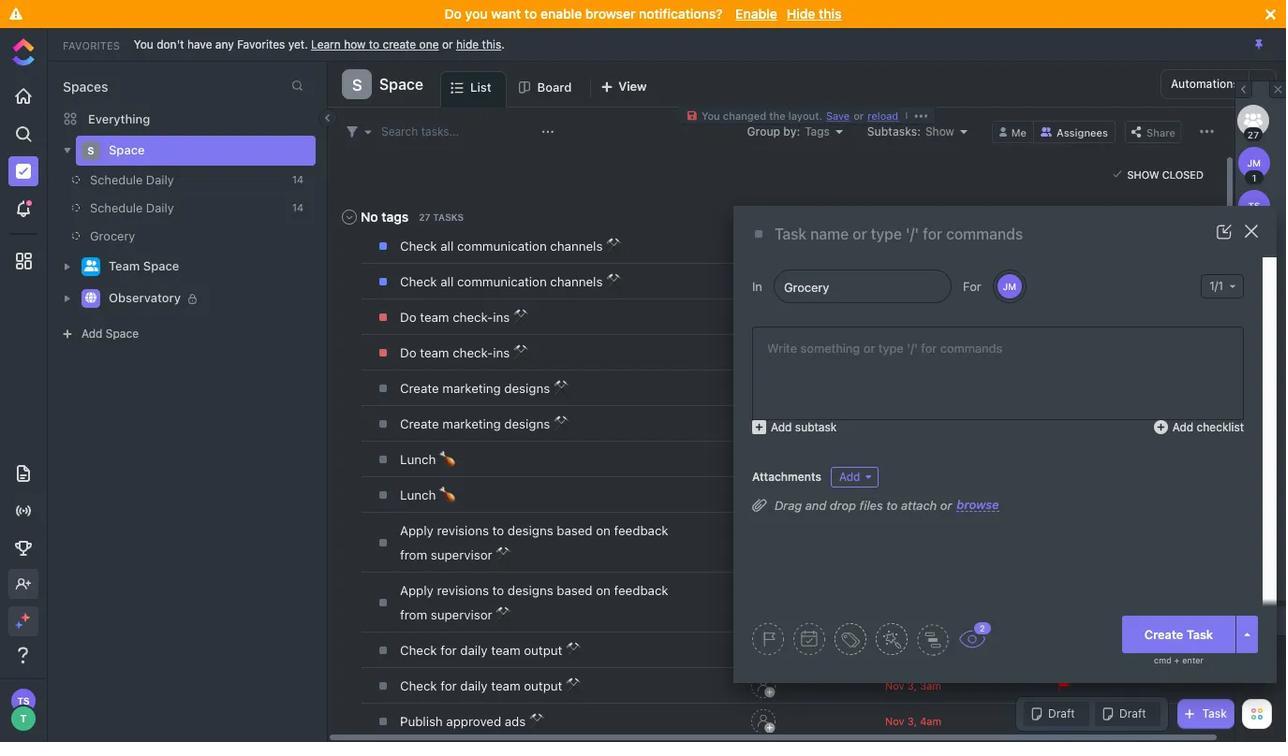 Task type: describe. For each thing, give the bounding box(es) containing it.
observatory
[[109, 291, 181, 306]]

checklist
[[1197, 420, 1244, 434]]

view button
[[592, 71, 655, 108]]

hide
[[456, 37, 479, 51]]

communication for 1st the check all communication channels ⚒️ link from the top of the page
[[457, 239, 547, 254]]

view settings element
[[1195, 120, 1219, 143]]

save button
[[823, 110, 854, 122]]

ins for first do team check-ins ⚒️ link from the bottom of the page
[[493, 346, 510, 361]]

apply revisions to designs based on feedback from supervisor ⚒️ for 1st apply revisions to designs based on feedback from supervisor ⚒️ 'link' from the bottom of the page
[[400, 584, 669, 623]]

.
[[501, 37, 505, 51]]

0 horizontal spatial hide
[[787, 6, 815, 22]]

0 horizontal spatial favorites
[[63, 39, 120, 51]]

27 tasks
[[419, 212, 464, 223]]

automations
[[1171, 77, 1239, 91]]

2 apply revisions to designs based on feedback from supervisor ⚒️ link from the top
[[395, 575, 684, 631]]

team space
[[109, 259, 179, 274]]

Task name or type '/' for commands text field
[[775, 225, 1184, 245]]

automations button
[[1162, 70, 1249, 98]]

team
[[109, 259, 140, 274]]

list
[[470, 80, 491, 95]]

and
[[805, 498, 827, 513]]

check for daily team output ⚒️ for first check for daily team output ⚒️ link from the top of the page
[[400, 644, 582, 659]]

drop
[[830, 498, 856, 513]]

2 daily from the top
[[460, 679, 488, 694]]

attachments
[[752, 470, 821, 484]]

ts t
[[17, 696, 30, 725]]

4
[[920, 715, 927, 727]]

nov 3 , 4 am
[[885, 715, 942, 727]]

0 vertical spatial task
[[1187, 627, 1213, 642]]

have
[[187, 37, 212, 51]]

drag and drop files to attach or browse
[[775, 497, 999, 513]]

, for publish approved ads ⚒️
[[914, 715, 917, 727]]

space inside team space link
[[143, 259, 179, 274]]

ads
[[505, 715, 526, 730]]

space link
[[109, 136, 304, 166]]

me button
[[992, 120, 1034, 143]]

3 up 4
[[920, 680, 927, 692]]

add for add space
[[82, 327, 103, 341]]

notifications?
[[639, 6, 723, 22]]

how
[[344, 37, 366, 51]]

browser
[[585, 6, 636, 22]]

learn how to create one link
[[311, 37, 439, 51]]

hide this link
[[456, 37, 501, 51]]

one
[[419, 37, 439, 51]]

add subtask
[[771, 420, 837, 434]]

team space link
[[109, 252, 304, 282]]

do for first do team check-ins ⚒️ link from the bottom of the page
[[400, 346, 416, 361]]

ts inside jm 1 ts
[[1248, 200, 1260, 212]]

check for first check for daily team output ⚒️ link from the top of the page
[[400, 644, 437, 659]]

1/1
[[1210, 279, 1223, 293]]

1 horizontal spatial favorites
[[237, 37, 285, 51]]

board
[[537, 79, 572, 94]]

group by: tags
[[747, 124, 830, 138]]

2 vertical spatial create
[[1145, 627, 1183, 642]]

create marketing designs ⚒️ for first create marketing designs ⚒️ 'link' from the bottom
[[400, 417, 569, 432]]

show closed button
[[1109, 165, 1209, 184]]

2 lunch 🍗 from the top
[[400, 488, 455, 503]]

set priority element
[[752, 624, 784, 656]]

1 schedule daily from the top
[[90, 172, 174, 187]]

everything link
[[48, 104, 327, 134]]

changed
[[723, 110, 766, 122]]

create for second create marketing designs ⚒️ 'link' from the bottom of the page
[[400, 381, 439, 396]]

jm for jm 1 ts
[[1248, 157, 1261, 169]]

1 apply from the top
[[400, 524, 434, 539]]

create marketing designs ⚒️ for second create marketing designs ⚒️ 'link' from the bottom of the page
[[400, 381, 569, 396]]

on for 1st apply revisions to designs based on feedback from supervisor ⚒️ 'link' from the bottom of the page
[[596, 584, 611, 599]]

for
[[963, 279, 982, 294]]

everything
[[88, 111, 150, 126]]

1 vertical spatial ts
[[17, 696, 30, 707]]

show closed
[[1127, 168, 1204, 180]]

channels for 1st the check all communication channels ⚒️ link from the bottom of the page
[[550, 274, 603, 289]]

in
[[752, 279, 763, 294]]

grocery link
[[47, 222, 285, 250]]

2 🍗 from the top
[[439, 488, 455, 503]]

on for first apply revisions to designs based on feedback from supervisor ⚒️ 'link' from the top
[[596, 524, 611, 539]]

no
[[361, 208, 378, 224]]

user group image
[[84, 261, 98, 272]]

3 for publish approved ads ⚒️
[[907, 715, 914, 727]]

search tasks...
[[381, 124, 459, 138]]

supervisor for first apply revisions to designs based on feedback from supervisor ⚒️ 'link' from the top
[[431, 548, 492, 563]]

attach
[[901, 498, 937, 513]]

tags
[[382, 208, 409, 224]]

layout.
[[789, 110, 823, 122]]

you don't have any favorites yet. learn how to create one or hide this .
[[134, 37, 505, 51]]

cmd + enter
[[1154, 656, 1204, 666]]

publish
[[400, 715, 443, 730]]

share button
[[1125, 120, 1181, 143]]

you for you changed the layout. save or reload
[[702, 110, 720, 122]]

cmd
[[1154, 656, 1172, 666]]

add checklist
[[1173, 420, 1244, 434]]

save
[[826, 110, 850, 122]]

add inside dropdown button
[[839, 470, 860, 484]]

2 do team check-ins ⚒️ link from the top
[[395, 337, 684, 369]]

0 horizontal spatial show
[[926, 124, 954, 138]]

list link
[[470, 72, 499, 107]]

to inside drag and drop files to attach or browse
[[886, 498, 898, 513]]

closed
[[1162, 168, 1204, 180]]

1 schedule from the top
[[90, 172, 143, 187]]

nov 3 , 3 am
[[885, 680, 941, 692]]

globe image
[[85, 293, 96, 304]]

board link
[[537, 71, 579, 107]]

apply revisions to designs based on feedback from supervisor ⚒️ for first apply revisions to designs based on feedback from supervisor ⚒️ 'link' from the top
[[400, 524, 669, 563]]

share
[[1147, 126, 1176, 138]]

t
[[20, 713, 27, 725]]

nov for publish approved ads ⚒️
[[885, 715, 905, 727]]

add for add subtask
[[771, 420, 792, 434]]

1 lunch 🍗 from the top
[[400, 452, 455, 467]]

1 lunch 🍗 link from the top
[[395, 444, 684, 476]]

1 horizontal spatial hide
[[1246, 620, 1268, 631]]

ins for 1st do team check-ins ⚒️ link from the top of the page
[[493, 310, 510, 325]]

grocery
[[90, 229, 135, 244]]

2 do team check-ins ⚒️ from the top
[[400, 346, 529, 361]]

browse
[[957, 497, 999, 512]]

supervisor for 1st apply revisions to designs based on feedback from supervisor ⚒️ 'link' from the bottom of the page
[[431, 608, 492, 623]]

view settings image
[[1200, 125, 1214, 139]]

1 for from the top
[[441, 644, 457, 659]]

1 create marketing designs ⚒️ link from the top
[[395, 373, 684, 405]]

subtask
[[795, 420, 837, 434]]

jm button
[[996, 273, 1024, 301]]

2 apply from the top
[[400, 584, 434, 599]]

tasks
[[433, 212, 464, 223]]

marketing for first create marketing designs ⚒️ 'link' from the bottom
[[442, 417, 501, 432]]

feedback for first apply revisions to designs based on feedback from supervisor ⚒️ 'link' from the top
[[614, 524, 669, 539]]

14 for 1st 'schedule daily' link
[[292, 173, 304, 185]]

am for check for daily team output ⚒️
[[927, 680, 941, 692]]

subtasks:
[[867, 124, 921, 138]]

search
[[381, 124, 418, 138]]

observatory link
[[109, 284, 304, 314]]

me
[[1012, 126, 1027, 138]]

show inside button
[[1127, 168, 1159, 180]]

create
[[383, 37, 416, 51]]

any
[[215, 37, 234, 51]]

from for 1st apply revisions to designs based on feedback from supervisor ⚒️ 'link' from the bottom of the page
[[400, 608, 427, 623]]

1 🍗 from the top
[[439, 452, 455, 467]]

add button
[[831, 467, 879, 488]]

based for first apply revisions to designs based on feedback from supervisor ⚒️ 'link' from the top
[[557, 524, 593, 539]]

1 daily from the top
[[146, 172, 174, 187]]

enter
[[1182, 656, 1204, 666]]

spaces
[[63, 79, 108, 95]]



Task type: locate. For each thing, give the bounding box(es) containing it.
enable
[[541, 6, 582, 22]]

0 vertical spatial create marketing designs ⚒️ link
[[395, 373, 684, 405]]

1 check all communication channels ⚒️ link from the top
[[395, 230, 684, 262]]

lunch 🍗 link
[[395, 444, 684, 476], [395, 480, 684, 512]]

0 vertical spatial am
[[927, 680, 941, 692]]

2 vertical spatial do
[[400, 346, 416, 361]]

nov for check for daily team output ⚒️
[[885, 680, 905, 692]]

check for daily team output ⚒️ link
[[395, 635, 684, 667], [395, 671, 684, 703]]

0 vertical spatial apply
[[400, 524, 434, 539]]

tags
[[805, 124, 830, 138]]

2 horizontal spatial or
[[940, 498, 952, 513]]

all for 1st the check all communication channels ⚒️ link from the bottom of the page
[[441, 274, 454, 289]]

27 right view settings image
[[1248, 129, 1259, 141]]

2 check from the top
[[400, 274, 437, 289]]

1 vertical spatial 1
[[1271, 620, 1275, 631]]

1
[[1252, 172, 1257, 184], [1271, 620, 1275, 631]]

1 schedule daily link from the top
[[47, 166, 285, 194]]

daily up grocery link
[[146, 200, 174, 215]]

2 am from the top
[[927, 715, 942, 727]]

schedule daily link up grocery
[[47, 194, 285, 222]]

1 vertical spatial task
[[1202, 707, 1227, 721]]

want
[[491, 6, 521, 22]]

jm 1 ts
[[1248, 157, 1261, 212]]

1 channels from the top
[[550, 239, 603, 254]]

task up enter
[[1187, 627, 1213, 642]]

2 output from the top
[[524, 679, 562, 694]]

1/1 button
[[1201, 274, 1244, 299]]

0 vertical spatial or
[[442, 37, 453, 51]]

create
[[400, 381, 439, 396], [400, 417, 439, 432], [1145, 627, 1183, 642]]

based
[[557, 524, 593, 539], [557, 584, 593, 599]]

create for first create marketing designs ⚒️ 'link' from the bottom
[[400, 417, 439, 432]]

🍗
[[439, 452, 455, 467], [439, 488, 455, 503]]

1 do team check-ins ⚒️ from the top
[[400, 310, 529, 325]]

2 feedback from the top
[[614, 584, 669, 599]]

0 vertical spatial supervisor
[[431, 548, 492, 563]]

jm for jm
[[1003, 281, 1016, 292]]

1 vertical spatial check-
[[453, 346, 493, 361]]

nov
[[885, 680, 905, 692], [885, 715, 905, 727]]

0 vertical spatial 27
[[1248, 129, 1259, 141]]

0 vertical spatial schedule daily
[[90, 172, 174, 187]]

27 tasks button
[[416, 212, 470, 223]]

hide right "enable"
[[787, 6, 815, 22]]

, up nov 3 , 4 am
[[914, 680, 917, 692]]

schedule daily
[[90, 172, 174, 187], [90, 200, 174, 215]]

space down observatory
[[106, 327, 139, 341]]

1 vertical spatial check for daily team output ⚒️ link
[[395, 671, 684, 703]]

1 vertical spatial for
[[441, 679, 457, 694]]

no tags
[[361, 208, 409, 224]]

2 lunch from the top
[[400, 488, 436, 503]]

2 channels from the top
[[550, 274, 603, 289]]

2 communication from the top
[[457, 274, 547, 289]]

1 vertical spatial schedule
[[90, 200, 143, 215]]

from
[[400, 548, 427, 563], [400, 608, 427, 623]]

1 vertical spatial 🍗
[[439, 488, 455, 503]]

1 supervisor from the top
[[431, 548, 492, 563]]

hide
[[787, 6, 815, 22], [1246, 620, 1268, 631]]

0 vertical spatial ins
[[493, 310, 510, 325]]

2 button
[[958, 621, 993, 649]]

0 vertical spatial hide
[[787, 6, 815, 22]]

marketing for second create marketing designs ⚒️ 'link' from the bottom of the page
[[442, 381, 501, 396]]

2 ins from the top
[[493, 346, 510, 361]]

0 horizontal spatial or
[[442, 37, 453, 51]]

1 vertical spatial daily
[[146, 200, 174, 215]]

you left don't
[[134, 37, 153, 51]]

schedule daily link
[[47, 166, 285, 194], [47, 194, 285, 222]]

1 lunch from the top
[[400, 452, 436, 467]]

feedback for 1st apply revisions to designs based on feedback from supervisor ⚒️ 'link' from the bottom of the page
[[614, 584, 669, 599]]

1 vertical spatial feedback
[[614, 584, 669, 599]]

task down enter
[[1202, 707, 1227, 721]]

1 vertical spatial jm
[[1003, 281, 1016, 292]]

based for 1st apply revisions to designs based on feedback from supervisor ⚒️ 'link' from the bottom of the page
[[557, 584, 593, 599]]

2 schedule from the top
[[90, 200, 143, 215]]

this right hide
[[482, 37, 501, 51]]

0 vertical spatial create marketing designs ⚒️
[[400, 381, 569, 396]]

, for check for daily team output ⚒️
[[914, 680, 917, 692]]

1 check- from the top
[[453, 310, 493, 325]]

check for daily team output ⚒️
[[400, 644, 582, 659], [400, 679, 582, 694]]

1 marketing from the top
[[442, 381, 501, 396]]

0 vertical spatial lunch 🍗 link
[[395, 444, 684, 476]]

27 for 27
[[1248, 129, 1259, 141]]

for
[[441, 644, 457, 659], [441, 679, 457, 694]]

learn
[[311, 37, 341, 51]]

1 vertical spatial am
[[927, 715, 942, 727]]

1 vertical spatial or
[[854, 110, 864, 122]]

create marketing designs ⚒️
[[400, 381, 569, 396], [400, 417, 569, 432]]

jm inside dropdown button
[[1003, 281, 1016, 292]]

1 check for daily team output ⚒️ link from the top
[[395, 635, 684, 667]]

1 check for daily team output ⚒️ from the top
[[400, 644, 582, 659]]

0 vertical spatial from
[[400, 548, 427, 563]]

2 , from the top
[[914, 715, 917, 727]]

space inside space link
[[109, 143, 145, 158]]

hide 1
[[1246, 620, 1275, 631]]

yet.
[[288, 37, 308, 51]]

add down globe image
[[82, 327, 103, 341]]

2
[[980, 624, 985, 634]]

2 supervisor from the top
[[431, 608, 492, 623]]

check
[[400, 239, 437, 254], [400, 274, 437, 289], [400, 644, 437, 659], [400, 679, 437, 694]]

space inside space button
[[379, 76, 423, 93]]

1 vertical spatial revisions
[[437, 584, 489, 599]]

add space
[[82, 327, 139, 341]]

nov left 4
[[885, 715, 905, 727]]

revisions for 1st apply revisions to designs based on feedback from supervisor ⚒️ 'link' from the bottom of the page
[[437, 584, 489, 599]]

0 vertical spatial do
[[445, 6, 462, 22]]

1 , from the top
[[914, 680, 917, 692]]

1 vertical spatial create
[[400, 417, 439, 432]]

2 based from the top
[[557, 584, 593, 599]]

1 vertical spatial ins
[[493, 346, 510, 361]]

or right one
[[442, 37, 453, 51]]

2 create marketing designs ⚒️ link from the top
[[395, 408, 684, 440]]

1 vertical spatial hide
[[1246, 620, 1268, 631]]

1 communication from the top
[[457, 239, 547, 254]]

you
[[465, 6, 488, 22]]

publish approved ads ⚒️
[[400, 715, 545, 730]]

0 vertical spatial jm
[[1248, 157, 1261, 169]]

3
[[908, 680, 914, 692], [920, 680, 927, 692], [907, 715, 914, 727]]

2 from from the top
[[400, 608, 427, 623]]

2 all from the top
[[441, 274, 454, 289]]

1 output from the top
[[524, 644, 562, 659]]

you left changed
[[702, 110, 720, 122]]

⚒️
[[606, 239, 622, 254], [606, 274, 622, 289], [513, 310, 529, 325], [513, 346, 529, 361], [554, 381, 569, 396], [554, 417, 569, 432], [496, 548, 512, 563], [496, 608, 512, 623], [566, 644, 582, 659], [566, 679, 582, 694], [529, 715, 545, 730]]

0 vertical spatial do team check-ins ⚒️ link
[[395, 302, 684, 334]]

0 vertical spatial 1
[[1252, 172, 1257, 184]]

2 on from the top
[[596, 584, 611, 599]]

on
[[596, 524, 611, 539], [596, 584, 611, 599]]

0 vertical spatial you
[[134, 37, 153, 51]]

0 vertical spatial check for daily team output ⚒️ link
[[395, 635, 684, 667]]

approved
[[446, 715, 501, 730]]

space
[[379, 76, 423, 93], [109, 143, 145, 158], [143, 259, 179, 274], [106, 327, 139, 341]]

create marketing designs ⚒️ link
[[395, 373, 684, 405], [395, 408, 684, 440]]

you changed the layout. save or reload
[[702, 110, 899, 122]]

view
[[619, 79, 647, 94]]

0 vertical spatial check all communication channels ⚒️
[[400, 239, 622, 254]]

0 vertical spatial ,
[[914, 680, 917, 692]]

1 for jm
[[1252, 172, 1257, 184]]

3 up nov 3 , 4 am
[[908, 680, 914, 692]]

1 vertical spatial output
[[524, 679, 562, 694]]

1 vertical spatial do
[[400, 310, 416, 325]]

add left subtask
[[771, 420, 792, 434]]

0 horizontal spatial you
[[134, 37, 153, 51]]

or right attach
[[940, 498, 952, 513]]

communication for 1st the check all communication channels ⚒️ link from the bottom of the page
[[457, 274, 547, 289]]

the
[[769, 110, 786, 122]]

hide right 'create task'
[[1246, 620, 1268, 631]]

or right save
[[854, 110, 864, 122]]

2 check all communication channels ⚒️ link from the top
[[395, 266, 684, 298]]

group
[[747, 124, 780, 138]]

0 vertical spatial 🍗
[[439, 452, 455, 467]]

you for you don't have any favorites yet. learn how to create one or hide this .
[[134, 37, 153, 51]]

1 vertical spatial schedule daily
[[90, 200, 174, 215]]

0 horizontal spatial jm
[[1003, 281, 1016, 292]]

0 vertical spatial output
[[524, 644, 562, 659]]

lunch
[[400, 452, 436, 467], [400, 488, 436, 503]]

revisions for first apply revisions to designs based on feedback from supervisor ⚒️ 'link' from the top
[[437, 524, 489, 539]]

1 check from the top
[[400, 239, 437, 254]]

check all communication channels ⚒️ link
[[395, 230, 684, 262], [395, 266, 684, 298]]

reload
[[868, 110, 899, 122]]

1 vertical spatial this
[[482, 37, 501, 51]]

or inside drag and drop files to attach or browse
[[940, 498, 952, 513]]

apply
[[400, 524, 434, 539], [400, 584, 434, 599]]

1 am from the top
[[927, 680, 941, 692]]

1 vertical spatial do team check-ins ⚒️ link
[[395, 337, 684, 369]]

4 check from the top
[[400, 679, 437, 694]]

am up 4
[[927, 680, 941, 692]]

apply revisions to designs based on feedback from supervisor ⚒️
[[400, 524, 669, 563], [400, 584, 669, 623]]

feedback
[[614, 524, 669, 539], [614, 584, 669, 599]]

check all communication channels ⚒️ for 1st the check all communication channels ⚒️ link from the top of the page
[[400, 239, 622, 254]]

1 feedback from the top
[[614, 524, 669, 539]]

0 horizontal spatial this
[[482, 37, 501, 51]]

1 create marketing designs ⚒️ from the top
[[400, 381, 569, 396]]

2 schedule daily link from the top
[[47, 194, 285, 222]]

1 horizontal spatial ts
[[1248, 200, 1260, 212]]

add left checklist
[[1173, 420, 1194, 434]]

space down everything
[[109, 143, 145, 158]]

1 vertical spatial 27
[[419, 212, 430, 223]]

show right subtasks:
[[926, 124, 954, 138]]

0 vertical spatial nov
[[885, 680, 905, 692]]

2 check all communication channels ⚒️ from the top
[[400, 274, 622, 289]]

lunch for 2nd lunch 🍗 link from the top of the page
[[400, 488, 436, 503]]

2 lunch 🍗 link from the top
[[395, 480, 684, 512]]

27 left tasks
[[419, 212, 430, 223]]

enable
[[736, 6, 777, 22]]

check for first check for daily team output ⚒️ link from the bottom of the page
[[400, 679, 437, 694]]

0 vertical spatial daily
[[146, 172, 174, 187]]

1 inside jm 1 ts
[[1252, 172, 1257, 184]]

space down create at the top
[[379, 76, 423, 93]]

0 vertical spatial check-
[[453, 310, 493, 325]]

from for first apply revisions to designs based on feedback from supervisor ⚒️ 'link' from the top
[[400, 548, 427, 563]]

0 vertical spatial on
[[596, 524, 611, 539]]

2 revisions from the top
[[437, 584, 489, 599]]

2 check for daily team output ⚒️ link from the top
[[395, 671, 684, 703]]

do for 1st do team check-ins ⚒️ link from the top of the page
[[400, 310, 416, 325]]

favorites right any at the top of page
[[237, 37, 285, 51]]

check for 1st the check all communication channels ⚒️ link from the bottom of the page
[[400, 274, 437, 289]]

2 check- from the top
[[453, 346, 493, 361]]

space down grocery link
[[143, 259, 179, 274]]

1 horizontal spatial 1
[[1271, 620, 1275, 631]]

3 left 4
[[907, 715, 914, 727]]

2 vertical spatial or
[[940, 498, 952, 513]]

1 vertical spatial you
[[702, 110, 720, 122]]

sparkle svg 1 image
[[21, 614, 30, 623]]

do you want to enable browser notifications? enable hide this
[[445, 6, 842, 22]]

27 for 27 tasks
[[419, 212, 430, 223]]

0 vertical spatial 14
[[292, 173, 304, 185]]

1 for hide
[[1271, 620, 1275, 631]]

favorites
[[237, 37, 285, 51], [63, 39, 120, 51]]

jm
[[1248, 157, 1261, 169], [1003, 281, 1016, 292]]

2 14 from the top
[[292, 201, 304, 214]]

1 vertical spatial daily
[[460, 679, 488, 694]]

jm right closed
[[1248, 157, 1261, 169]]

0 vertical spatial all
[[441, 239, 454, 254]]

1 vertical spatial create marketing designs ⚒️
[[400, 417, 569, 432]]

1 horizontal spatial you
[[702, 110, 720, 122]]

ins
[[493, 310, 510, 325], [493, 346, 510, 361]]

2 marketing from the top
[[442, 417, 501, 432]]

0 horizontal spatial ts
[[17, 696, 30, 707]]

1 vertical spatial lunch
[[400, 488, 436, 503]]

2 schedule daily from the top
[[90, 200, 174, 215]]

check for 1st the check all communication channels ⚒️ link from the top of the page
[[400, 239, 437, 254]]

1 vertical spatial check for daily team output ⚒️
[[400, 679, 582, 694]]

1 vertical spatial marketing
[[442, 417, 501, 432]]

favorites up "spaces"
[[63, 39, 120, 51]]

by:
[[783, 124, 800, 138]]

apply revisions to designs based on feedback from supervisor ⚒️ link
[[395, 515, 684, 571], [395, 575, 684, 631]]

1 daily from the top
[[460, 644, 488, 659]]

0 vertical spatial check for daily team output ⚒️
[[400, 644, 582, 659]]

3 check from the top
[[400, 644, 437, 659]]

2 create marketing designs ⚒️ from the top
[[400, 417, 569, 432]]

0 vertical spatial ts
[[1248, 200, 1260, 212]]

1 vertical spatial based
[[557, 584, 593, 599]]

14 for 1st 'schedule daily' link from the bottom of the page
[[292, 201, 304, 214]]

all for 1st the check all communication channels ⚒️ link from the top of the page
[[441, 239, 454, 254]]

0 horizontal spatial 27
[[419, 212, 430, 223]]

0 vertical spatial apply revisions to designs based on feedback from supervisor ⚒️ link
[[395, 515, 684, 571]]

0 vertical spatial create
[[400, 381, 439, 396]]

you
[[134, 37, 153, 51], [702, 110, 720, 122]]

1 horizontal spatial or
[[854, 110, 864, 122]]

add up drop
[[839, 470, 860, 484]]

add for add checklist
[[1173, 420, 1194, 434]]

1 vertical spatial 14
[[292, 201, 304, 214]]

nov up nov 3 , 4 am
[[885, 680, 905, 692]]

1 vertical spatial do team check-ins ⚒️
[[400, 346, 529, 361]]

0 vertical spatial check all communication channels ⚒️ link
[[395, 230, 684, 262]]

subtasks: show
[[867, 124, 954, 138]]

14
[[292, 173, 304, 185], [292, 201, 304, 214]]

jm right for
[[1003, 281, 1016, 292]]

3 for check for daily team output ⚒️
[[908, 680, 914, 692]]

1 horizontal spatial this
[[819, 6, 842, 22]]

this right "enable"
[[819, 6, 842, 22]]

1 14 from the top
[[292, 173, 304, 185]]

1 vertical spatial lunch 🍗 link
[[395, 480, 684, 512]]

channels for 1st the check all communication channels ⚒️ link from the top of the page
[[550, 239, 603, 254]]

lunch for second lunch 🍗 link from the bottom
[[400, 452, 436, 467]]

1 ins from the top
[[493, 310, 510, 325]]

1 apply revisions to designs based on feedback from supervisor ⚒️ from the top
[[400, 524, 669, 563]]

tasks...
[[421, 124, 459, 138]]

1 revisions from the top
[[437, 524, 489, 539]]

0 vertical spatial communication
[[457, 239, 547, 254]]

1 from from the top
[[400, 548, 427, 563]]

0 vertical spatial for
[[441, 644, 457, 659]]

2 apply revisions to designs based on feedback from supervisor ⚒️ from the top
[[400, 584, 669, 623]]

0 vertical spatial revisions
[[437, 524, 489, 539]]

sparkle svg 2 image
[[15, 622, 22, 629]]

2 daily from the top
[[146, 200, 174, 215]]

Search tasks... text field
[[381, 119, 537, 145]]

1 based from the top
[[557, 524, 593, 539]]

schedule daily link up grocery link
[[47, 166, 285, 194]]

1 vertical spatial all
[[441, 274, 454, 289]]

daily down space link
[[146, 172, 174, 187]]

1 vertical spatial show
[[1127, 168, 1159, 180]]

to
[[525, 6, 537, 22], [369, 37, 380, 51], [886, 498, 898, 513], [492, 524, 504, 539], [492, 584, 504, 599]]

1 horizontal spatial jm
[[1248, 157, 1261, 169]]

check- for first do team check-ins ⚒️ link from the bottom of the page
[[453, 346, 493, 361]]

2 check for daily team output ⚒️ from the top
[[400, 679, 582, 694]]

drag
[[775, 498, 802, 513]]

space button
[[372, 64, 423, 105]]

1 do team check-ins ⚒️ link from the top
[[395, 302, 684, 334]]

revisions
[[437, 524, 489, 539], [437, 584, 489, 599]]

1 vertical spatial check all communication channels ⚒️
[[400, 274, 622, 289]]

am down nov 3 , 3 am on the right of the page
[[927, 715, 942, 727]]

designs
[[504, 381, 550, 396], [504, 417, 550, 432], [508, 524, 553, 539], [508, 584, 553, 599]]

, left 4
[[914, 715, 917, 727]]

this
[[819, 6, 842, 22], [482, 37, 501, 51]]

am for publish approved ads ⚒️
[[927, 715, 942, 727]]

show left closed
[[1127, 168, 1159, 180]]

daily
[[146, 172, 174, 187], [146, 200, 174, 215]]

1 vertical spatial communication
[[457, 274, 547, 289]]

1 vertical spatial lunch 🍗
[[400, 488, 455, 503]]

1 check all communication channels ⚒️ from the top
[[400, 239, 622, 254]]

0 vertical spatial based
[[557, 524, 593, 539]]

1 on from the top
[[596, 524, 611, 539]]

2 for from the top
[[441, 679, 457, 694]]

files
[[860, 498, 883, 513]]

don't
[[157, 37, 184, 51]]

1 vertical spatial apply revisions to designs based on feedback from supervisor ⚒️ link
[[395, 575, 684, 631]]

1 all from the top
[[441, 239, 454, 254]]

1 apply revisions to designs based on feedback from supervisor ⚒️ link from the top
[[395, 515, 684, 571]]

1 vertical spatial apply
[[400, 584, 434, 599]]

1 vertical spatial check all communication channels ⚒️ link
[[395, 266, 684, 298]]

check for daily team output ⚒️ for first check for daily team output ⚒️ link from the bottom of the page
[[400, 679, 582, 694]]

0 horizontal spatial 1
[[1252, 172, 1257, 184]]

output
[[524, 644, 562, 659], [524, 679, 562, 694]]

task
[[1187, 627, 1213, 642], [1202, 707, 1227, 721]]

assignees
[[1057, 126, 1108, 138]]

supervisor
[[431, 548, 492, 563], [431, 608, 492, 623]]

check- for 1st do team check-ins ⚒️ link from the top of the page
[[453, 310, 493, 325]]

create task
[[1145, 627, 1213, 642]]

1 vertical spatial create marketing designs ⚒️ link
[[395, 408, 684, 440]]

0 vertical spatial show
[[926, 124, 954, 138]]

0 vertical spatial apply revisions to designs based on feedback from supervisor ⚒️
[[400, 524, 669, 563]]

publish approved ads ⚒️ link
[[395, 706, 684, 738]]

check all communication channels ⚒️ for 1st the check all communication channels ⚒️ link from the bottom of the page
[[400, 274, 622, 289]]

set priority image
[[752, 624, 784, 656]]

show
[[926, 124, 954, 138], [1127, 168, 1159, 180]]



Task type: vqa. For each thing, say whether or not it's contained in the screenshot.
1st the Check for daily team output ⚒️ link from the bottom
yes



